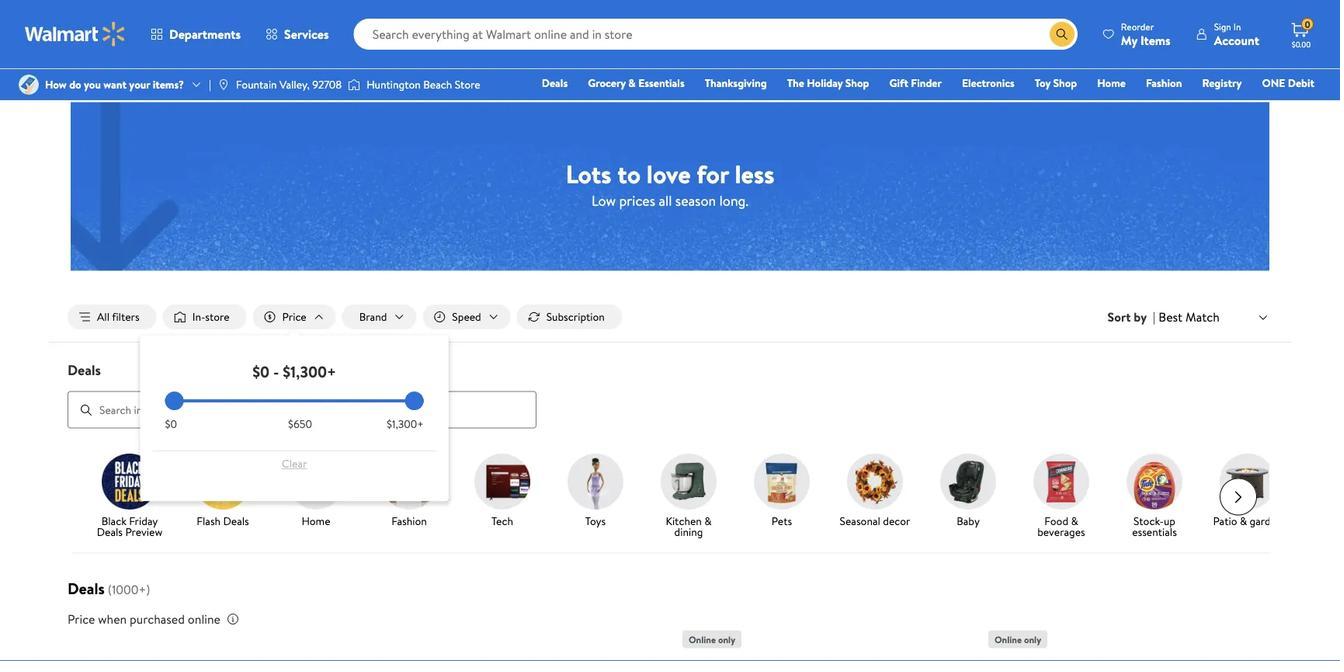 Task type: locate. For each thing, give the bounding box(es) containing it.
& right food
[[1071, 513, 1079, 528]]

& inside grocery & essentials link
[[629, 75, 636, 90]]

season
[[676, 191, 716, 210]]

0
[[1305, 18, 1311, 31]]

search image
[[80, 404, 92, 416]]

subscription
[[547, 309, 605, 324]]

0 vertical spatial fashion link
[[1139, 75, 1189, 91]]

food & beverages link
[[1021, 453, 1102, 540]]

& inside patio & garden link
[[1240, 513, 1248, 528]]

1 vertical spatial price
[[68, 610, 95, 627]]

0 horizontal spatial online
[[689, 633, 716, 646]]

0 horizontal spatial shop
[[846, 75, 870, 90]]

Search search field
[[354, 19, 1078, 50]]

store
[[205, 309, 230, 324]]

only up crocs men's and women's unisex baya clog sandals image
[[1024, 633, 1042, 646]]

seasonal
[[840, 513, 881, 528]]

walmart+
[[1269, 97, 1315, 112]]

2 horizontal spatial  image
[[348, 77, 361, 92]]

1 vertical spatial $0
[[165, 416, 177, 432]]

0 vertical spatial price
[[282, 309, 307, 324]]

0 horizontal spatial  image
[[19, 75, 39, 95]]

flash
[[197, 513, 221, 528]]

want
[[104, 77, 127, 92]]

for
[[697, 156, 729, 191]]

sign
[[1215, 20, 1232, 33]]

& inside food & beverages
[[1071, 513, 1079, 528]]

1 horizontal spatial online
[[995, 633, 1022, 646]]

price for price when purchased online
[[68, 610, 95, 627]]

1 vertical spatial |
[[1154, 308, 1156, 325]]

1 horizontal spatial price
[[282, 309, 307, 324]]

1 horizontal spatial online only
[[995, 633, 1042, 646]]

stock-
[[1134, 513, 1164, 528]]

|
[[209, 77, 211, 92], [1154, 308, 1156, 325]]

0 horizontal spatial fashion
[[392, 513, 427, 528]]

only up joystar little daisy 14 inch kids bike for 3 4 5 years girls with handbrake children princess bicycle with training wheels basket streamer toddler cycle bikes blue image
[[718, 633, 736, 646]]

debit
[[1288, 75, 1315, 90]]

sort and filter section element
[[49, 292, 1292, 342]]

food & beverages image
[[1034, 453, 1090, 509]]

baby image
[[941, 453, 997, 509]]

seasonal decor link
[[835, 453, 916, 529]]

1 vertical spatial fashion
[[392, 513, 427, 528]]

 image for fountain
[[217, 78, 230, 91]]

1 vertical spatial fashion link
[[369, 453, 450, 529]]

essentials
[[1133, 524, 1177, 539]]

& for beverages
[[1071, 513, 1079, 528]]

stock-up essentials
[[1133, 513, 1177, 539]]

online only
[[689, 633, 736, 646], [995, 633, 1042, 646]]

garden
[[1250, 513, 1283, 528]]

$0
[[253, 360, 270, 382], [165, 416, 177, 432]]

0 horizontal spatial home link
[[276, 453, 357, 529]]

& inside kitchen & dining
[[705, 513, 712, 528]]

online for crocs men's and women's unisex baya clog sandals image
[[995, 633, 1022, 646]]

| right items?
[[209, 77, 211, 92]]

patio & garden image
[[1220, 453, 1276, 509]]

online only for joystar little daisy 14 inch kids bike for 3 4 5 years girls with handbrake children princess bicycle with training wheels basket streamer toddler cycle bikes blue image
[[689, 633, 736, 646]]

price left "when"
[[68, 610, 95, 627]]

1 horizontal spatial only
[[1024, 633, 1042, 646]]

patio & garden link
[[1208, 453, 1289, 529]]

& right patio
[[1240, 513, 1248, 528]]

 image right 92708
[[348, 77, 361, 92]]

one debit link
[[1256, 75, 1322, 91]]

match
[[1186, 308, 1220, 325]]

0 vertical spatial fashion
[[1146, 75, 1182, 90]]

price for price
[[282, 309, 307, 324]]

0 vertical spatial $0
[[253, 360, 270, 382]]

the holiday shop link
[[780, 75, 877, 91]]

speed button
[[423, 304, 511, 329]]

thanksgiving link
[[698, 75, 774, 91]]

home link down my
[[1091, 75, 1133, 91]]

electronics
[[962, 75, 1015, 90]]

1 horizontal spatial $1,300+
[[387, 416, 424, 432]]

& for essentials
[[629, 75, 636, 90]]

 image left how
[[19, 75, 39, 95]]

stock-up essentials link
[[1115, 453, 1195, 540]]

items?
[[153, 77, 184, 92]]

2 online only from the left
[[995, 633, 1042, 646]]

$0 range field
[[165, 399, 424, 402]]

$0 for $0
[[165, 416, 177, 432]]

0 horizontal spatial $0
[[165, 416, 177, 432]]

| right by
[[1154, 308, 1156, 325]]

registry link
[[1196, 75, 1249, 91]]

all filters
[[97, 309, 140, 324]]

0 vertical spatial $1,300+
[[283, 360, 336, 382]]

(1000+)
[[108, 581, 150, 598]]

0 horizontal spatial only
[[718, 633, 736, 646]]

account
[[1215, 31, 1260, 49]]

purchased
[[130, 610, 185, 627]]

price button
[[253, 304, 336, 329]]

online only for crocs men's and women's unisex baya clog sandals image
[[995, 633, 1042, 646]]

0 vertical spatial |
[[209, 77, 211, 92]]

thanksgiving
[[705, 75, 767, 90]]

services button
[[253, 16, 341, 53]]

lots to love for less low prices all season long.
[[566, 156, 775, 210]]

reorder
[[1121, 20, 1154, 33]]

$1,300+ up fashion image
[[387, 416, 424, 432]]

1 vertical spatial home
[[302, 513, 331, 528]]

price up $0 - $1,300+
[[282, 309, 307, 324]]

1 horizontal spatial |
[[1154, 308, 1156, 325]]

1 horizontal spatial fashion
[[1146, 75, 1182, 90]]

lots to love for less. low prices all season long. image
[[71, 102, 1270, 271]]

gift finder link
[[883, 75, 949, 91]]

online
[[689, 633, 716, 646], [995, 633, 1022, 646]]

best
[[1159, 308, 1183, 325]]

$1,300+ up $0 range field
[[283, 360, 336, 382]]

1 horizontal spatial  image
[[217, 78, 230, 91]]

1 horizontal spatial home
[[1098, 75, 1126, 90]]

home down my
[[1098, 75, 1126, 90]]

departments button
[[138, 16, 253, 53]]

fashion down fashion image
[[392, 513, 427, 528]]

beverages
[[1038, 524, 1086, 539]]

black
[[101, 513, 127, 528]]

shop right toy
[[1054, 75, 1078, 90]]

0 horizontal spatial |
[[209, 77, 211, 92]]

0 horizontal spatial fashion link
[[369, 453, 450, 529]]

black friday deals preview
[[97, 513, 163, 539]]

1 horizontal spatial fashion link
[[1139, 75, 1189, 91]]

beach
[[423, 77, 452, 92]]

& for garden
[[1240, 513, 1248, 528]]

deals link
[[535, 75, 575, 91]]

price inside dropdown button
[[282, 309, 307, 324]]

registry
[[1203, 75, 1242, 90]]

| inside sort and filter section element
[[1154, 308, 1156, 325]]

home link down $650
[[276, 453, 357, 529]]

 image left fountain
[[217, 78, 230, 91]]

1 horizontal spatial $0
[[253, 360, 270, 382]]

0 horizontal spatial price
[[68, 610, 95, 627]]

1 horizontal spatial shop
[[1054, 75, 1078, 90]]

0 vertical spatial home link
[[1091, 75, 1133, 91]]

up
[[1164, 513, 1176, 528]]

filters
[[112, 309, 140, 324]]

electronics link
[[955, 75, 1022, 91]]

& right dining
[[705, 513, 712, 528]]

& right grocery at the top of the page
[[629, 75, 636, 90]]

holiday
[[807, 75, 843, 90]]

essentials
[[639, 75, 685, 90]]

2 online from the left
[[995, 633, 1022, 646]]

my
[[1121, 31, 1138, 49]]

1 shop from the left
[[846, 75, 870, 90]]

walmart image
[[25, 22, 126, 47]]

0 horizontal spatial $1,300+
[[283, 360, 336, 382]]

deals left preview
[[97, 524, 123, 539]]

price
[[282, 309, 307, 324], [68, 610, 95, 627]]

kitchen and dining image
[[661, 453, 717, 509]]

2 only from the left
[[1024, 633, 1042, 646]]

home down home image
[[302, 513, 331, 528]]

deals up search 'icon'
[[68, 360, 101, 380]]

store
[[455, 77, 481, 92]]

you
[[84, 77, 101, 92]]

 image for huntington
[[348, 77, 361, 92]]

$1300 range field
[[165, 399, 424, 402]]

$1,300+
[[283, 360, 336, 382], [387, 416, 424, 432]]

shop right holiday on the top of page
[[846, 75, 870, 90]]

0 horizontal spatial online only
[[689, 633, 736, 646]]

to
[[618, 156, 641, 191]]

items
[[1141, 31, 1171, 49]]

fashion down the items
[[1146, 75, 1182, 90]]

1 online from the left
[[689, 633, 716, 646]]

 image
[[19, 75, 39, 95], [348, 77, 361, 92], [217, 78, 230, 91]]

legal information image
[[227, 613, 239, 625]]

fashion
[[1146, 75, 1182, 90], [392, 513, 427, 528]]

1 online only from the left
[[689, 633, 736, 646]]

 image for how
[[19, 75, 39, 95]]

$650
[[288, 416, 312, 432]]

1 only from the left
[[718, 633, 736, 646]]

pets link
[[742, 453, 823, 529]]

flash deals
[[197, 513, 249, 528]]



Task type: vqa. For each thing, say whether or not it's contained in the screenshot.
Ergonomic in the "Lacoo PU Leather Gaming Chair Massage Ergonomic Gamer Chair Height Adjustable Computer Chair with Footrest & Lumbar Support,White"
no



Task type: describe. For each thing, give the bounding box(es) containing it.
92708
[[312, 77, 342, 92]]

how do you want your items?
[[45, 77, 184, 92]]

0 vertical spatial home
[[1098, 75, 1126, 90]]

0 horizontal spatial home
[[302, 513, 331, 528]]

all filters button
[[68, 304, 157, 329]]

prices
[[619, 191, 656, 210]]

finder
[[911, 75, 942, 90]]

fountain valley, 92708
[[236, 77, 342, 92]]

& for dining
[[705, 513, 712, 528]]

apple watch se (1st gen) gps, 44mm space gray aluminum case with midnight sport band - regular image
[[71, 655, 296, 661]]

grocery
[[588, 75, 626, 90]]

pets
[[772, 513, 792, 528]]

decor
[[883, 513, 911, 528]]

one debit walmart+
[[1262, 75, 1315, 112]]

toys image
[[568, 453, 624, 509]]

1 vertical spatial home link
[[276, 453, 357, 529]]

departments
[[169, 26, 241, 43]]

joystar little daisy 14 inch kids bike for 3 4 5 years girls with handbrake children princess bicycle with training wheels basket streamer toddler cycle bikes blue image
[[683, 655, 908, 661]]

black friday deals image
[[102, 453, 158, 509]]

online
[[188, 610, 221, 627]]

speed
[[452, 309, 481, 324]]

ninja creami, ice cream maker, 5 one-touch programs image
[[377, 655, 602, 661]]

when
[[98, 610, 127, 627]]

seasonal decor
[[840, 513, 911, 528]]

deals (1000+)
[[68, 577, 150, 599]]

toy shop link
[[1028, 75, 1085, 91]]

gift
[[890, 75, 909, 90]]

toys
[[586, 513, 606, 528]]

love
[[647, 156, 691, 191]]

-
[[273, 360, 279, 382]]

crocs men's and women's unisex baya clog sandals image
[[989, 655, 1214, 661]]

next slide for chipmodulewithimages list image
[[1220, 478, 1258, 515]]

online for joystar little daisy 14 inch kids bike for 3 4 5 years girls with handbrake children princess bicycle with training wheels basket streamer toddler cycle bikes blue image
[[689, 633, 716, 646]]

less
[[735, 156, 775, 191]]

pets image
[[754, 453, 810, 509]]

fashion image
[[381, 453, 437, 509]]

lots
[[566, 156, 612, 191]]

deals inside search box
[[68, 360, 101, 380]]

tech image
[[475, 453, 531, 509]]

toys link
[[555, 453, 636, 529]]

deals left grocery at the top of the page
[[542, 75, 568, 90]]

patio & garden
[[1214, 513, 1283, 528]]

kitchen
[[666, 513, 702, 528]]

$0.00
[[1292, 39, 1311, 49]]

Walmart Site-Wide search field
[[354, 19, 1078, 50]]

Search in deals search field
[[68, 391, 537, 428]]

kitchen & dining link
[[649, 453, 729, 540]]

valley,
[[280, 77, 310, 92]]

deals inside black friday deals preview
[[97, 524, 123, 539]]

$0 - $1,300+
[[253, 360, 336, 382]]

best match button
[[1156, 307, 1273, 327]]

$0 for $0 - $1,300+
[[253, 360, 270, 382]]

flash deals image
[[195, 453, 251, 509]]

in
[[1234, 20, 1241, 33]]

friday
[[129, 513, 158, 528]]

your
[[129, 77, 150, 92]]

services
[[284, 26, 329, 43]]

baby link
[[928, 453, 1009, 529]]

seasonal decor image
[[847, 453, 903, 509]]

the holiday shop
[[787, 75, 870, 90]]

grocery & essentials
[[588, 75, 685, 90]]

the
[[787, 75, 805, 90]]

clear button
[[165, 451, 424, 476]]

how
[[45, 77, 67, 92]]

stock-up essentials image
[[1127, 453, 1183, 509]]

tech
[[492, 513, 513, 528]]

only for joystar little daisy 14 inch kids bike for 3 4 5 years girls with handbrake children princess bicycle with training wheels basket streamer toddler cycle bikes blue image
[[718, 633, 736, 646]]

search icon image
[[1056, 28, 1069, 40]]

1 vertical spatial $1,300+
[[387, 416, 424, 432]]

in-store
[[192, 309, 230, 324]]

huntington beach store
[[367, 77, 481, 92]]

do
[[69, 77, 81, 92]]

fountain
[[236, 77, 277, 92]]

tech link
[[462, 453, 543, 529]]

by
[[1134, 308, 1147, 325]]

deals right the flash
[[223, 513, 249, 528]]

Deals search field
[[49, 360, 1292, 428]]

brand
[[359, 309, 387, 324]]

subscription button
[[517, 304, 622, 329]]

deals up "when"
[[68, 577, 105, 599]]

gift finder
[[890, 75, 942, 90]]

black friday deals preview link
[[89, 453, 170, 540]]

kitchen & dining
[[666, 513, 712, 539]]

only for crocs men's and women's unisex baya clog sandals image
[[1024, 633, 1042, 646]]

in-
[[192, 309, 205, 324]]

sort
[[1108, 308, 1131, 325]]

1 horizontal spatial home link
[[1091, 75, 1133, 91]]

grocery & essentials link
[[581, 75, 692, 91]]

long.
[[720, 191, 749, 210]]

sign in account
[[1215, 20, 1260, 49]]

price when purchased online
[[68, 610, 221, 627]]

all
[[659, 191, 672, 210]]

toy
[[1035, 75, 1051, 90]]

sort by |
[[1108, 308, 1156, 325]]

food & beverages
[[1038, 513, 1086, 539]]

home image
[[288, 453, 344, 509]]

in-store button
[[163, 304, 247, 329]]

2 shop from the left
[[1054, 75, 1078, 90]]

all
[[97, 309, 110, 324]]

huntington
[[367, 77, 421, 92]]

brand button
[[342, 304, 417, 329]]



